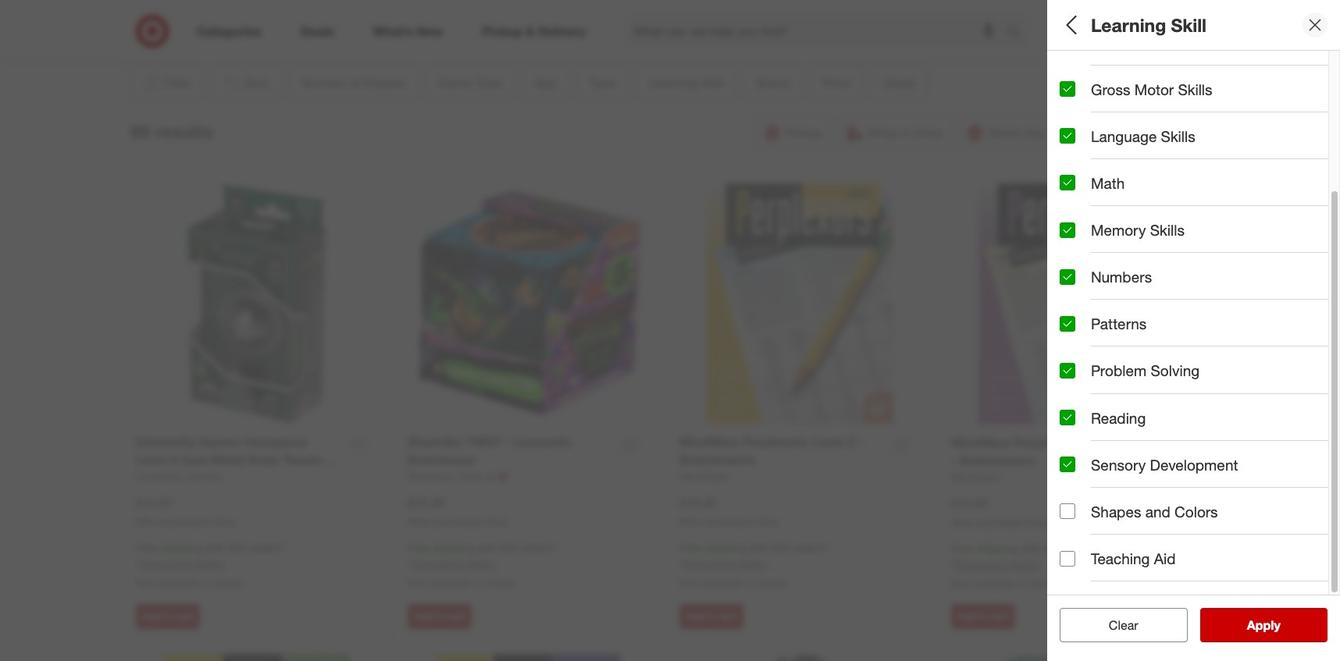 Task type: describe. For each thing, give the bounding box(es) containing it.
skills down players
[[1179, 80, 1213, 98]]

learning for learning skill
[[1092, 14, 1167, 36]]

sold by
[[1060, 559, 1112, 577]]

problem
[[1092, 362, 1147, 380]]

Problem Solving checkbox
[[1060, 363, 1076, 379]]

price button
[[1060, 379, 1329, 434]]

What can we help you find? suggestions appear below search field
[[625, 14, 1011, 48]]

creativity;
[[1193, 300, 1242, 314]]

filters
[[1087, 14, 1135, 36]]

players
[[1139, 61, 1191, 79]]

sponsored
[[1087, 37, 1133, 49]]

brand button
[[1060, 324, 1329, 379]]

games; inside game type classic games; creative games
[[1099, 136, 1137, 150]]

gross motor skills
[[1092, 80, 1213, 98]]

all
[[1135, 618, 1147, 634]]

Language Skills checkbox
[[1060, 128, 1076, 144]]

coding;
[[1060, 300, 1099, 314]]

Shapes and Colors checkbox
[[1060, 504, 1076, 520]]

gr
[[1332, 300, 1341, 314]]

game type classic games; creative games
[[1060, 116, 1218, 150]]

Memory Skills checkbox
[[1060, 222, 1076, 238]]

games
[[1183, 136, 1218, 150]]

shapes and colors
[[1092, 503, 1219, 521]]

guest
[[1060, 504, 1102, 522]]

see results button
[[1201, 609, 1328, 643]]

when inside $14.87 when purchased online
[[136, 516, 160, 528]]

1;
[[1060, 82, 1069, 95]]

see results
[[1231, 618, 1298, 634]]

clear all button
[[1060, 609, 1188, 643]]

skills;
[[1301, 300, 1329, 314]]

gross
[[1092, 80, 1131, 98]]

number
[[1060, 61, 1117, 79]]

1 horizontal spatial $16.95 when purchased online
[[952, 496, 1051, 529]]

number of players 1; 2
[[1060, 61, 1191, 95]]

results for see results
[[1257, 618, 1298, 634]]

deals button
[[1060, 434, 1329, 488]]

apply
[[1248, 618, 1281, 634]]

fine motor skills
[[1092, 33, 1201, 51]]

motor for gross
[[1135, 80, 1174, 98]]

problem solving
[[1092, 362, 1200, 380]]

Numbers checkbox
[[1060, 269, 1076, 285]]

motor inside the learning skill coding; creative thinking; creativity; fine motor skills; gr
[[1268, 300, 1298, 314]]

creative inside the learning skill coding; creative thinking; creativity; fine motor skills; gr
[[1102, 300, 1142, 314]]

kids;
[[1060, 191, 1085, 204]]

learning for learning skill coding; creative thinking; creativity; fine motor skills; gr
[[1060, 280, 1122, 298]]

language skills
[[1092, 127, 1196, 145]]

when inside "$25.99 when purchased online"
[[408, 516, 432, 528]]

skill for learning skill
[[1172, 14, 1207, 36]]

math
[[1092, 174, 1125, 192]]

language
[[1092, 127, 1157, 145]]

$14.87
[[136, 495, 173, 511]]

guest rating
[[1060, 504, 1152, 522]]

solving
[[1151, 362, 1200, 380]]

2 link
[[1161, 14, 1196, 48]]

reading
[[1092, 409, 1146, 427]]

search button
[[1000, 14, 1038, 52]]

game
[[1060, 116, 1102, 134]]

aid
[[1155, 550, 1176, 568]]

all filters
[[1060, 14, 1135, 36]]

guest rating button
[[1060, 488, 1329, 543]]

price
[[1060, 395, 1097, 413]]

colors
[[1175, 503, 1219, 521]]

Teaching Aid checkbox
[[1060, 551, 1076, 567]]

clear button
[[1060, 609, 1188, 643]]

search
[[1000, 25, 1038, 40]]

Sensory Development checkbox
[[1060, 457, 1076, 473]]

skills up players
[[1167, 33, 1201, 51]]

rating
[[1106, 504, 1152, 522]]

advertisement region
[[196, 0, 1133, 37]]

skills down gross motor skills
[[1162, 127, 1196, 145]]

teaching aid
[[1092, 550, 1176, 568]]

all filters dialog
[[1048, 0, 1341, 662]]



Task type: vqa. For each thing, say whether or not it's contained in the screenshot.
'&'
no



Task type: locate. For each thing, give the bounding box(es) containing it.
exclusions apply. button
[[140, 557, 224, 573], [412, 557, 496, 573], [684, 557, 768, 573], [956, 558, 1040, 574]]

games;
[[1099, 136, 1137, 150], [1093, 246, 1131, 259]]

1 vertical spatial learning
[[1060, 280, 1122, 298]]

learning up "sponsored"
[[1092, 14, 1167, 36]]

purchased
[[163, 516, 208, 528], [435, 516, 479, 528], [707, 516, 751, 528], [979, 517, 1023, 529]]

age
[[1060, 171, 1088, 189]]

clear all
[[1102, 618, 1147, 634]]

results inside button
[[1257, 618, 1298, 634]]

games; down memory
[[1093, 246, 1131, 259]]

skills
[[1167, 33, 1201, 51], [1179, 80, 1213, 98], [1162, 127, 1196, 145], [1151, 221, 1185, 239]]

apply button
[[1201, 609, 1328, 643]]

board
[[1060, 246, 1090, 259]]

creative left games
[[1140, 136, 1180, 150]]

0 horizontal spatial 2
[[1072, 82, 1079, 95]]

games; right classic
[[1099, 136, 1137, 150]]

sold by button
[[1060, 543, 1329, 598]]

1 horizontal spatial 2
[[1185, 16, 1189, 26]]

development
[[1151, 456, 1239, 474]]

motor up of
[[1123, 33, 1163, 51]]

see
[[1231, 618, 1254, 634]]

2 right 1;
[[1072, 82, 1079, 95]]

skills up brainteasers
[[1151, 221, 1185, 239]]

memory skills
[[1092, 221, 1185, 239]]

creative
[[1140, 136, 1180, 150], [1102, 300, 1142, 314]]

clear inside 'learning skill' 'dialog'
[[1109, 618, 1139, 634]]

skill up players
[[1172, 14, 1207, 36]]

0 horizontal spatial fine
[[1092, 33, 1119, 51]]

free
[[136, 542, 158, 555], [408, 542, 430, 555], [680, 542, 701, 555], [952, 543, 973, 556]]

*
[[136, 558, 140, 571], [408, 558, 412, 571], [680, 558, 684, 571], [952, 559, 956, 572]]

thinking;
[[1145, 300, 1190, 314]]

classic
[[1060, 136, 1096, 150]]

apply.
[[195, 558, 224, 571], [467, 558, 496, 571], [739, 558, 768, 571], [1011, 559, 1040, 572]]

results
[[155, 120, 213, 142], [1257, 618, 1298, 634]]

0 vertical spatial 2
[[1185, 16, 1189, 26]]

skill for learning skill coding; creative thinking; creativity; fine motor skills; gr
[[1126, 280, 1156, 298]]

0 vertical spatial creative
[[1140, 136, 1180, 150]]

0 vertical spatial fine
[[1092, 33, 1119, 51]]

99 results
[[130, 120, 213, 142]]

sold
[[1060, 559, 1092, 577]]

results for 99 results
[[155, 120, 213, 142]]

0 horizontal spatial results
[[155, 120, 213, 142]]

1 horizontal spatial results
[[1257, 618, 1298, 634]]

fine up "number"
[[1092, 33, 1119, 51]]

Math checkbox
[[1060, 175, 1076, 191]]

learning
[[1092, 14, 1167, 36], [1060, 280, 1122, 298]]

1 vertical spatial fine
[[1245, 300, 1265, 314]]

0 vertical spatial results
[[155, 120, 213, 142]]

1 horizontal spatial fine
[[1245, 300, 1265, 314]]

1 vertical spatial games;
[[1093, 246, 1131, 259]]

$16.95
[[680, 495, 717, 511], [952, 496, 989, 512]]

Gross Motor Skills checkbox
[[1060, 81, 1076, 97]]

stores
[[214, 577, 244, 590], [485, 577, 516, 590], [757, 577, 788, 590], [1029, 578, 1059, 591]]

0 vertical spatial learning
[[1092, 14, 1167, 36]]

deals
[[1060, 450, 1100, 468]]

fine inside 'learning skill' 'dialog'
[[1092, 33, 1119, 51]]

motor left 'skills;'
[[1268, 300, 1298, 314]]

1 horizontal spatial $16.95
[[952, 496, 989, 512]]

learning skill
[[1092, 14, 1207, 36]]

results right see
[[1257, 618, 1298, 634]]

1 horizontal spatial skill
[[1172, 14, 1207, 36]]

motor for fine
[[1123, 33, 1163, 51]]

games; inside type board games; brainteasers
[[1093, 246, 1131, 259]]

type inside type board games; brainteasers
[[1060, 226, 1093, 243]]

type inside game type classic games; creative games
[[1106, 116, 1139, 134]]

0 horizontal spatial $16.95
[[680, 495, 717, 511]]

by
[[1096, 559, 1112, 577]]

2 vertical spatial motor
[[1268, 300, 1298, 314]]

when
[[136, 516, 160, 528], [408, 516, 432, 528], [680, 516, 704, 528], [952, 517, 976, 529]]

brand
[[1060, 340, 1103, 358]]

1 horizontal spatial type
[[1106, 116, 1139, 134]]

online inside $14.87 when purchased online
[[210, 516, 235, 528]]

type down gross
[[1106, 116, 1139, 134]]

clear for clear all
[[1102, 618, 1131, 634]]

purchased inside $14.87 when purchased online
[[163, 516, 208, 528]]

fine inside the learning skill coding; creative thinking; creativity; fine motor skills; gr
[[1245, 300, 1265, 314]]

type up board
[[1060, 226, 1093, 243]]

age kids; adult
[[1060, 171, 1114, 204]]

with
[[205, 542, 226, 555], [477, 542, 498, 555], [749, 542, 770, 555], [1021, 543, 1041, 556]]

1 vertical spatial creative
[[1102, 300, 1142, 314]]

skill up thinking;
[[1126, 280, 1156, 298]]

$25.99
[[408, 495, 445, 511]]

$35
[[229, 542, 246, 555], [501, 542, 518, 555], [773, 542, 790, 555], [1044, 543, 1062, 556]]

1 vertical spatial skill
[[1126, 280, 1156, 298]]

motor
[[1123, 33, 1163, 51], [1135, 80, 1174, 98], [1268, 300, 1298, 314]]

results right 99
[[155, 120, 213, 142]]

and
[[1146, 503, 1171, 521]]

0 horizontal spatial skill
[[1126, 280, 1156, 298]]

orders*
[[249, 542, 285, 555], [521, 542, 557, 555], [793, 542, 829, 555], [1065, 543, 1100, 556]]

creative up patterns
[[1102, 300, 1142, 314]]

memory
[[1092, 221, 1147, 239]]

Reading checkbox
[[1060, 410, 1076, 426]]

sensory development
[[1092, 456, 1239, 474]]

2 clear from the left
[[1109, 618, 1139, 634]]

0 horizontal spatial type
[[1060, 226, 1093, 243]]

2 inside the "number of players 1; 2"
[[1072, 82, 1079, 95]]

brainteasers
[[1134, 246, 1195, 259]]

$25.99 when purchased online
[[408, 495, 507, 528]]

skill inside 'dialog'
[[1172, 14, 1207, 36]]

1 vertical spatial results
[[1257, 618, 1298, 634]]

shipping
[[161, 542, 202, 555], [433, 542, 474, 555], [704, 542, 746, 555], [976, 543, 1018, 556]]

learning skill coding; creative thinking; creativity; fine motor skills; gr
[[1060, 280, 1341, 314]]

numbers
[[1092, 268, 1153, 286]]

exclusions
[[140, 558, 192, 571], [412, 558, 464, 571], [684, 558, 736, 571], [956, 559, 1008, 572]]

fine
[[1092, 33, 1119, 51], [1245, 300, 1265, 314]]

learning inside 'learning skill' 'dialog'
[[1092, 14, 1167, 36]]

1 vertical spatial 2
[[1072, 82, 1079, 95]]

of
[[1121, 61, 1135, 79]]

clear down by
[[1109, 618, 1139, 634]]

adult
[[1088, 191, 1114, 204]]

purchased inside "$25.99 when purchased online"
[[435, 516, 479, 528]]

fine right creativity;
[[1245, 300, 1265, 314]]

sensory
[[1092, 456, 1146, 474]]

learning skill dialog
[[1048, 0, 1341, 662]]

99
[[130, 120, 150, 142]]

patterns
[[1092, 315, 1147, 333]]

0 vertical spatial skill
[[1172, 14, 1207, 36]]

clear inside all filters dialog
[[1102, 618, 1131, 634]]

not
[[136, 577, 154, 590], [408, 577, 425, 590], [680, 577, 697, 590], [952, 578, 969, 591]]

online
[[210, 516, 235, 528], [482, 516, 507, 528], [754, 516, 779, 528], [1026, 517, 1051, 529]]

2
[[1185, 16, 1189, 26], [1072, 82, 1079, 95]]

clear for clear
[[1109, 618, 1139, 634]]

motor down players
[[1135, 80, 1174, 98]]

in
[[202, 577, 211, 590], [474, 577, 482, 590], [746, 577, 754, 590], [1018, 578, 1026, 591]]

1 clear from the left
[[1102, 618, 1131, 634]]

2 up "fine motor skills"
[[1185, 16, 1189, 26]]

0 vertical spatial motor
[[1123, 33, 1163, 51]]

0 vertical spatial type
[[1106, 116, 1139, 134]]

1 vertical spatial motor
[[1135, 80, 1174, 98]]

1 vertical spatial type
[[1060, 226, 1093, 243]]

online inside "$25.99 when purchased online"
[[482, 516, 507, 528]]

teaching
[[1092, 550, 1151, 568]]

skill
[[1172, 14, 1207, 36], [1126, 280, 1156, 298]]

0 horizontal spatial $16.95 when purchased online
[[680, 495, 779, 528]]

type board games; brainteasers
[[1060, 226, 1195, 259]]

0 vertical spatial games;
[[1099, 136, 1137, 150]]

free shipping with $35 orders* * exclusions apply. not available in stores
[[136, 542, 285, 590], [408, 542, 557, 590], [680, 542, 829, 590], [952, 543, 1100, 591]]

shapes
[[1092, 503, 1142, 521]]

creative inside game type classic games; creative games
[[1140, 136, 1180, 150]]

available
[[157, 577, 199, 590], [428, 577, 471, 590], [700, 577, 743, 590], [972, 578, 1015, 591]]

$14.87 when purchased online
[[136, 495, 235, 528]]

all
[[1060, 14, 1082, 36]]

clear left all
[[1102, 618, 1131, 634]]

learning up coding;
[[1060, 280, 1122, 298]]

type
[[1106, 116, 1139, 134], [1060, 226, 1093, 243]]

Patterns checkbox
[[1060, 316, 1076, 332]]

learning inside the learning skill coding; creative thinking; creativity; fine motor skills; gr
[[1060, 280, 1122, 298]]

skill inside the learning skill coding; creative thinking; creativity; fine motor skills; gr
[[1126, 280, 1156, 298]]



